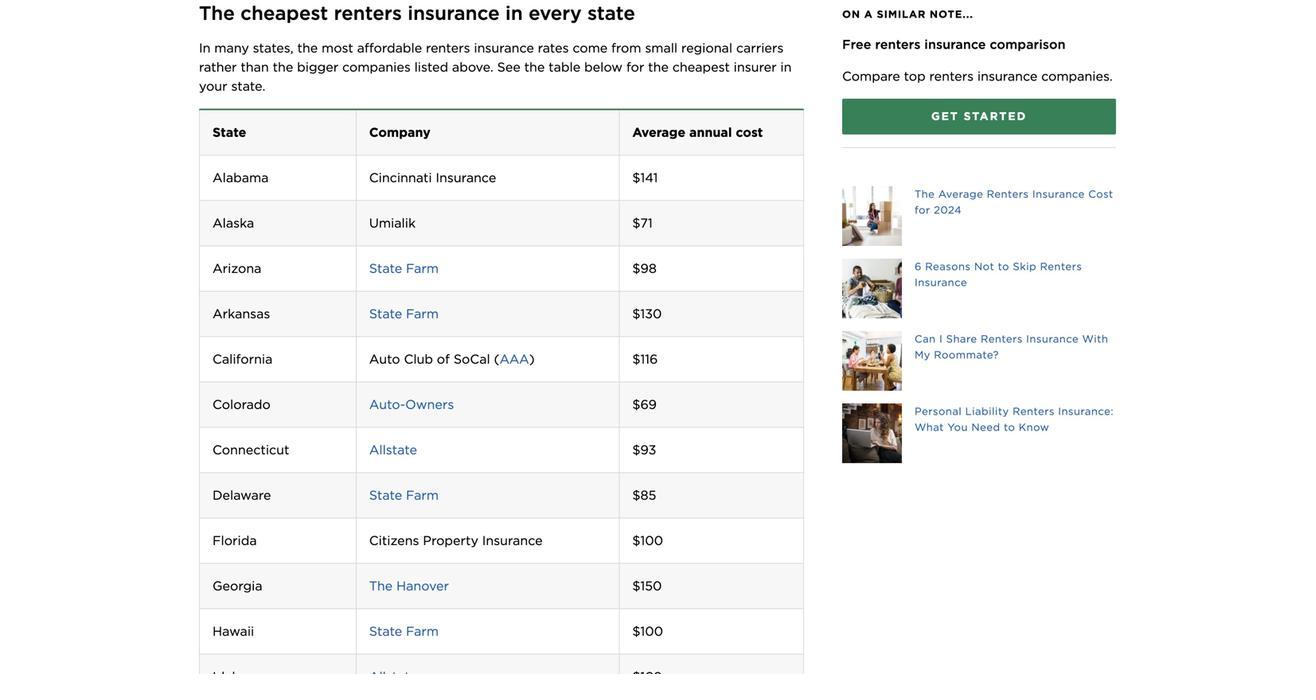 Task type: vqa. For each thing, say whether or not it's contained in the screenshot.


Task type: describe. For each thing, give the bounding box(es) containing it.
aaa link
[[499, 351, 529, 367]]

can i share renters insurance with my roommate? link
[[842, 331, 1116, 391]]

your
[[199, 78, 227, 94]]

the cheapest renters insurance in every state
[[199, 2, 635, 25]]

personal
[[915, 405, 962, 418]]

$130
[[632, 306, 662, 322]]

rates
[[538, 40, 569, 56]]

i
[[939, 333, 943, 345]]

state farm link for delaware
[[369, 487, 439, 503]]

2024
[[934, 204, 962, 216]]

the down small
[[648, 59, 669, 75]]

farm for hawaii
[[406, 624, 439, 639]]

cost
[[1088, 188, 1113, 200]]

alabama
[[213, 170, 269, 185]]

regional
[[681, 40, 732, 56]]

the hanover link
[[369, 578, 449, 594]]

renters up affordable
[[334, 2, 402, 25]]

the for the cheapest renters insurance in every state
[[199, 2, 235, 25]]

carriers
[[736, 40, 784, 56]]

auto
[[369, 351, 400, 367]]

company
[[369, 124, 431, 140]]

come
[[573, 40, 608, 56]]

the hanover
[[369, 578, 449, 594]]

above.
[[452, 59, 493, 75]]

from
[[611, 40, 641, 56]]

connecticut
[[213, 442, 289, 458]]

most
[[322, 40, 353, 56]]

states,
[[253, 40, 293, 56]]

state for delaware
[[369, 487, 402, 503]]

than
[[241, 59, 269, 75]]

insurance right "cincinnati" at the top of page
[[436, 170, 496, 185]]

state for hawaii
[[369, 624, 402, 639]]

renters inside 6 reasons not to skip renters insurance
[[1040, 260, 1082, 273]]

the average renters insurance cost for 2024 link
[[842, 186, 1116, 246]]

owners
[[405, 397, 454, 412]]

farm for delaware
[[406, 487, 439, 503]]

to inside personal liability renters insurance: what you need to know
[[1004, 421, 1015, 433]]

0 horizontal spatial in
[[505, 2, 523, 25]]

companies
[[342, 59, 411, 75]]

$116
[[632, 351, 658, 367]]

insurance right property
[[482, 533, 543, 548]]

socal
[[454, 351, 490, 367]]

umialik
[[369, 215, 416, 231]]

allstate
[[369, 442, 417, 458]]

$141
[[632, 170, 658, 185]]

state for arkansas
[[369, 306, 402, 322]]

table 14520 element
[[200, 110, 803, 674]]

state farm for hawaii
[[369, 624, 439, 639]]

georgia
[[213, 578, 262, 594]]

what
[[915, 421, 944, 433]]

cheapest inside in many states, the most affordable renters insurance rates come from small regional carriers rather than the bigger companies listed above. see the table below for the cheapest insurer in your state.
[[672, 59, 730, 75]]

florida
[[213, 533, 257, 548]]

$98
[[632, 261, 657, 276]]

renters down the free renters insurance comparison
[[929, 68, 974, 84]]

$71
[[632, 215, 653, 231]]

auto-
[[369, 397, 405, 412]]

renters inside the average renters insurance cost for 2024
[[987, 188, 1029, 200]]

club
[[404, 351, 433, 367]]

aaa
[[499, 351, 529, 367]]

table
[[549, 59, 580, 75]]

compare
[[842, 68, 900, 84]]

auto-owners
[[369, 397, 454, 412]]

the down states,
[[273, 59, 293, 75]]

average inside the average renters insurance cost for 2024
[[938, 188, 983, 200]]

personal liability renters insurance: what you need to know link
[[842, 404, 1116, 463]]

the average renters insurance cost for 2024
[[915, 188, 1113, 216]]

roommate?
[[934, 349, 999, 361]]

of
[[437, 351, 450, 367]]

liability
[[965, 405, 1009, 418]]

top
[[904, 68, 926, 84]]

share
[[946, 333, 977, 345]]

can i share renters insurance with my roommate?
[[915, 333, 1108, 361]]

need
[[971, 421, 1000, 433]]

cost
[[736, 124, 763, 140]]

$150
[[632, 578, 662, 594]]

delaware
[[213, 487, 271, 503]]

annual
[[689, 124, 732, 140]]

the for the hanover
[[369, 578, 393, 594]]

to inside 6 reasons not to skip renters insurance
[[998, 260, 1009, 273]]

alaska
[[213, 215, 254, 231]]

insurance down note...
[[924, 37, 986, 52]]

can
[[915, 333, 936, 345]]

renters down similar
[[875, 37, 921, 52]]

insurance inside can i share renters insurance with my roommate?
[[1026, 333, 1079, 345]]

state
[[587, 2, 635, 25]]



Task type: locate. For each thing, give the bounding box(es) containing it.
state for arizona
[[369, 261, 402, 276]]

average up $141
[[632, 124, 685, 140]]

0 vertical spatial for
[[626, 59, 644, 75]]

property
[[423, 533, 478, 548]]

auto club of socal ( aaa )
[[369, 351, 535, 367]]

0 vertical spatial average
[[632, 124, 685, 140]]

3 farm from the top
[[406, 487, 439, 503]]

1 vertical spatial $100
[[632, 624, 663, 639]]

2 horizontal spatial the
[[915, 188, 935, 200]]

state farm for arkansas
[[369, 306, 439, 322]]

insurance
[[408, 2, 500, 25], [924, 37, 986, 52], [474, 40, 534, 56], [977, 68, 1037, 84]]

california
[[213, 351, 273, 367]]

in right insurer
[[780, 59, 792, 75]]

state down allstate
[[369, 487, 402, 503]]

state farm up club
[[369, 306, 439, 322]]

renters inside can i share renters insurance with my roommate?
[[981, 333, 1023, 345]]

the inside table 14520 element
[[369, 578, 393, 594]]

1 vertical spatial in
[[780, 59, 792, 75]]

farm
[[406, 261, 439, 276], [406, 306, 439, 322], [406, 487, 439, 503], [406, 624, 439, 639]]

below
[[584, 59, 623, 75]]

in many states, the most affordable renters insurance rates come from small regional carriers rather than the bigger companies listed above. see the table below for the cheapest insurer in your state.
[[199, 40, 795, 94]]

state farm link for hawaii
[[369, 624, 439, 639]]

every
[[529, 2, 582, 25]]

4 state farm link from the top
[[369, 624, 439, 639]]

$100 for hawaii
[[632, 624, 663, 639]]

in
[[505, 2, 523, 25], [780, 59, 792, 75]]

the up in
[[199, 2, 235, 25]]

rather
[[199, 59, 237, 75]]

hawaii
[[213, 624, 254, 639]]

state down the 'umialik'
[[369, 261, 402, 276]]

to
[[998, 260, 1009, 273], [1004, 421, 1015, 433]]

1 horizontal spatial cheapest
[[672, 59, 730, 75]]

for inside in many states, the most affordable renters insurance rates come from small regional carriers rather than the bigger companies listed above. see the table below for the cheapest insurer in your state.
[[626, 59, 644, 75]]

not
[[974, 260, 994, 273]]

the up 2024 on the top right of page
[[915, 188, 935, 200]]

1 vertical spatial to
[[1004, 421, 1015, 433]]

farm up club
[[406, 306, 439, 322]]

citizens property insurance
[[369, 533, 543, 548]]

reasons
[[925, 260, 971, 273]]

1 state farm from the top
[[369, 261, 439, 276]]

state up auto at the bottom left of the page
[[369, 306, 402, 322]]

renters inside personal liability renters insurance: what you need to know
[[1013, 405, 1055, 418]]

hanover
[[396, 578, 449, 594]]

for left 2024 on the top right of page
[[915, 204, 930, 216]]

cheapest up states,
[[241, 2, 328, 25]]

2 state farm from the top
[[369, 306, 439, 322]]

the up bigger
[[297, 40, 318, 56]]

affordable
[[357, 40, 422, 56]]

2 vertical spatial the
[[369, 578, 393, 594]]

renters right skip
[[1040, 260, 1082, 273]]

the right see
[[524, 59, 545, 75]]

state up alabama
[[213, 124, 246, 140]]

auto-owners link
[[369, 397, 454, 412]]

state farm link up club
[[369, 306, 439, 322]]

farm for arizona
[[406, 261, 439, 276]]

6
[[915, 260, 922, 273]]

farm for arkansas
[[406, 306, 439, 322]]

for inside the average renters insurance cost for 2024
[[915, 204, 930, 216]]

insurer
[[734, 59, 777, 75]]

state farm for delaware
[[369, 487, 439, 503]]

4 farm from the top
[[406, 624, 439, 639]]

many
[[214, 40, 249, 56]]

renters up the listed
[[426, 40, 470, 56]]

small
[[645, 40, 678, 56]]

insurance left with
[[1026, 333, 1079, 345]]

1 vertical spatial cheapest
[[672, 59, 730, 75]]

similar
[[877, 8, 926, 20]]

insurance left cost
[[1032, 188, 1085, 200]]

know
[[1019, 421, 1049, 433]]

allstate link
[[369, 442, 417, 458]]

free
[[842, 37, 871, 52]]

0 vertical spatial the
[[199, 2, 235, 25]]

0 vertical spatial cheapest
[[241, 2, 328, 25]]

for down from
[[626, 59, 644, 75]]

insurance inside 6 reasons not to skip renters insurance
[[915, 276, 967, 289]]

renters up roommate?
[[981, 333, 1023, 345]]

state farm link up citizens
[[369, 487, 439, 503]]

farm down hanover
[[406, 624, 439, 639]]

you
[[947, 421, 968, 433]]

bigger
[[297, 59, 338, 75]]

cincinnati
[[369, 170, 432, 185]]

state farm link for arizona
[[369, 261, 439, 276]]

in
[[199, 40, 211, 56]]

my
[[915, 349, 930, 361]]

state down the hanover "link"
[[369, 624, 402, 639]]

0 horizontal spatial for
[[626, 59, 644, 75]]

0 horizontal spatial the
[[199, 2, 235, 25]]

0 vertical spatial in
[[505, 2, 523, 25]]

on
[[842, 8, 860, 20]]

on a similar note...
[[842, 8, 973, 20]]

2 farm from the top
[[406, 306, 439, 322]]

insurance up above.
[[408, 2, 500, 25]]

1 state farm link from the top
[[369, 261, 439, 276]]

0 horizontal spatial cheapest
[[241, 2, 328, 25]]

arkansas
[[213, 306, 270, 322]]

renters
[[987, 188, 1029, 200], [1040, 260, 1082, 273], [981, 333, 1023, 345], [1013, 405, 1055, 418]]

0 vertical spatial $100
[[632, 533, 663, 548]]

4 state farm from the top
[[369, 624, 439, 639]]

renters
[[334, 2, 402, 25], [875, 37, 921, 52], [426, 40, 470, 56], [929, 68, 974, 84]]

state.
[[231, 78, 265, 94]]

$100
[[632, 533, 663, 548], [632, 624, 663, 639]]

get started
[[931, 109, 1027, 123]]

insurance down the reasons
[[915, 276, 967, 289]]

insurance:
[[1058, 405, 1114, 418]]

insurance inside in many states, the most affordable renters insurance rates come from small regional carriers rather than the bigger companies listed above. see the table below for the cheapest insurer in your state.
[[474, 40, 534, 56]]

0 vertical spatial to
[[998, 260, 1009, 273]]

insurance inside the average renters insurance cost for 2024
[[1032, 188, 1085, 200]]

$100 down $150
[[632, 624, 663, 639]]

$100 for florida
[[632, 533, 663, 548]]

the inside the average renters insurance cost for 2024
[[915, 188, 935, 200]]

skip
[[1013, 260, 1036, 273]]

renters up know
[[1013, 405, 1055, 418]]

state farm
[[369, 261, 439, 276], [369, 306, 439, 322], [369, 487, 439, 503], [369, 624, 439, 639]]

in inside in many states, the most affordable renters insurance rates come from small regional carriers rather than the bigger companies listed above. see the table below for the cheapest insurer in your state.
[[780, 59, 792, 75]]

state farm down the hanover "link"
[[369, 624, 439, 639]]

state farm for arizona
[[369, 261, 439, 276]]

1 horizontal spatial in
[[780, 59, 792, 75]]

cincinnati insurance
[[369, 170, 496, 185]]

0 horizontal spatial average
[[632, 124, 685, 140]]

3 state farm from the top
[[369, 487, 439, 503]]

free renters insurance comparison
[[842, 37, 1066, 52]]

started
[[964, 109, 1027, 123]]

6 reasons not to skip renters insurance link
[[842, 259, 1116, 318]]

insurance down comparison
[[977, 68, 1037, 84]]

state farm link down the 'umialik'
[[369, 261, 439, 276]]

with
[[1082, 333, 1108, 345]]

(
[[494, 351, 499, 367]]

1 vertical spatial the
[[915, 188, 935, 200]]

personal liability renters insurance: what you need to know
[[915, 405, 1114, 433]]

2 state farm link from the top
[[369, 306, 439, 322]]

cheapest down regional
[[672, 59, 730, 75]]

average inside table 14520 element
[[632, 124, 685, 140]]

companies.
[[1041, 68, 1113, 84]]

state farm up citizens
[[369, 487, 439, 503]]

2 $100 from the top
[[632, 624, 663, 639]]

average annual cost
[[632, 124, 763, 140]]

insurance up see
[[474, 40, 534, 56]]

state farm link
[[369, 261, 439, 276], [369, 306, 439, 322], [369, 487, 439, 503], [369, 624, 439, 639]]

1 vertical spatial for
[[915, 204, 930, 216]]

insurance
[[436, 170, 496, 185], [1032, 188, 1085, 200], [915, 276, 967, 289], [1026, 333, 1079, 345], [482, 533, 543, 548]]

3 state farm link from the top
[[369, 487, 439, 503]]

colorado
[[213, 397, 271, 412]]

1 horizontal spatial the
[[369, 578, 393, 594]]

to right not
[[998, 260, 1009, 273]]

farm down the 'umialik'
[[406, 261, 439, 276]]

farm up citizens
[[406, 487, 439, 503]]

renters up skip
[[987, 188, 1029, 200]]

renters inside in many states, the most affordable renters insurance rates come from small regional carriers rather than the bigger companies listed above. see the table below for the cheapest insurer in your state.
[[426, 40, 470, 56]]

state farm down the 'umialik'
[[369, 261, 439, 276]]

in left the every
[[505, 2, 523, 25]]

the for the average renters insurance cost for 2024
[[915, 188, 935, 200]]

1 horizontal spatial for
[[915, 204, 930, 216]]

comparison
[[990, 37, 1066, 52]]

average
[[632, 124, 685, 140], [938, 188, 983, 200]]

to right the 'need'
[[1004, 421, 1015, 433]]

state farm link down the hanover "link"
[[369, 624, 439, 639]]

the left hanover
[[369, 578, 393, 594]]

1 farm from the top
[[406, 261, 439, 276]]

1 horizontal spatial average
[[938, 188, 983, 200]]

$100 up $150
[[632, 533, 663, 548]]

citizens
[[369, 533, 419, 548]]

$93
[[632, 442, 656, 458]]

average up 2024 on the top right of page
[[938, 188, 983, 200]]

1 $100 from the top
[[632, 533, 663, 548]]

note...
[[930, 8, 973, 20]]

1 vertical spatial average
[[938, 188, 983, 200]]

see
[[497, 59, 520, 75]]

listed
[[414, 59, 448, 75]]

state farm link for arkansas
[[369, 306, 439, 322]]

$69
[[632, 397, 657, 412]]

$85
[[632, 487, 656, 503]]

get
[[931, 109, 959, 123]]

compare top renters insurance companies.
[[842, 68, 1113, 84]]

cheapest
[[241, 2, 328, 25], [672, 59, 730, 75]]



